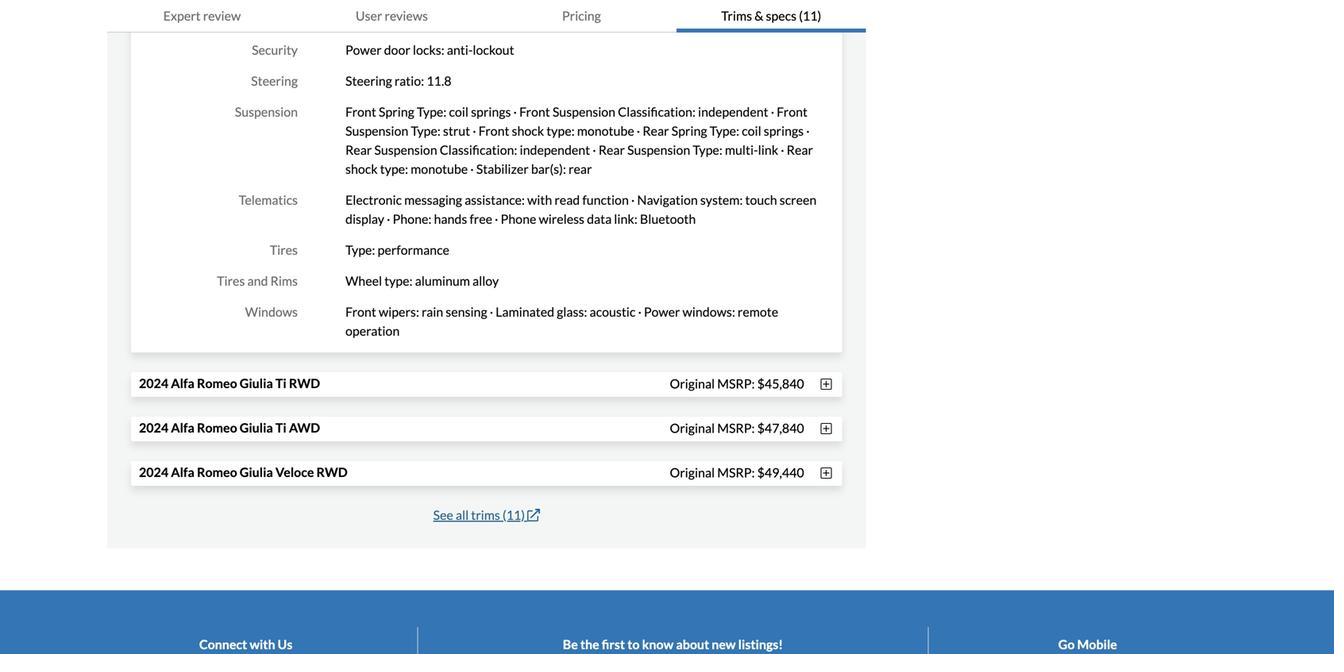 Task type: describe. For each thing, give the bounding box(es) containing it.
11.8
[[427, 73, 452, 89]]

trims
[[722, 8, 752, 23]]

original msrp: $45,840
[[670, 376, 805, 392]]

rear right link on the top right of the page
[[787, 142, 813, 158]]

aluminum
[[415, 273, 470, 289]]

0 vertical spatial monotube
[[577, 123, 635, 139]]

first
[[602, 637, 625, 653]]

1 horizontal spatial independent
[[698, 104, 769, 120]]

review
[[203, 8, 241, 23]]

system:
[[701, 192, 743, 208]]

new
[[712, 637, 736, 653]]

· right link on the top right of the page
[[781, 142, 785, 158]]

0 horizontal spatial independent
[[520, 142, 590, 158]]

1 vertical spatial classification:
[[440, 142, 518, 158]]

know
[[642, 637, 674, 653]]

type: left 'multi-'
[[693, 142, 723, 158]]

msrp: for $45,840
[[718, 376, 755, 392]]

listings!
[[739, 637, 783, 653]]

about
[[676, 637, 710, 653]]

tires and rims
[[217, 273, 298, 289]]

pricing
[[562, 8, 601, 23]]

rear
[[569, 161, 592, 177]]

external link image
[[528, 509, 540, 522]]

to
[[628, 637, 640, 653]]

0 horizontal spatial power
[[346, 42, 382, 58]]

expert review tab
[[107, 0, 297, 33]]

front right strut
[[479, 123, 510, 139]]

expert review
[[163, 8, 241, 23]]

alfa for 2024 alfa romeo giulia ti rwd
[[171, 376, 195, 391]]

2024 for 2024 alfa romeo giulia ti awd
[[139, 420, 169, 436]]

· left the 'phone:'
[[387, 211, 390, 227]]

tires for tires and rims
[[217, 273, 245, 289]]

alfa for 2024 alfa romeo giulia ti awd
[[171, 420, 195, 436]]

electronic
[[346, 192, 402, 208]]

user reviews
[[356, 8, 428, 23]]

steering ratio: 11.8
[[346, 73, 452, 89]]

awd
[[289, 420, 320, 436]]

with inside electronic messaging assistance: with read function · navigation system: touch screen display · phone: hands free · phone wireless data link: bluetooth
[[528, 192, 552, 208]]

lockout
[[473, 42, 514, 58]]

all
[[456, 508, 469, 523]]

romeo for 2024 alfa romeo giulia ti rwd
[[197, 376, 237, 391]]

pricing tab
[[487, 0, 677, 33]]

hands
[[434, 211, 467, 227]]

suspension up navigation
[[628, 142, 691, 158]]

&
[[755, 8, 764, 23]]

2024 alfa romeo giulia ti rwd
[[139, 376, 320, 391]]

expert
[[163, 8, 201, 23]]

operation
[[346, 323, 400, 339]]

display
[[346, 211, 384, 227]]

rear up navigation
[[643, 123, 669, 139]]

go mobile
[[1059, 637, 1118, 653]]

glass:
[[557, 304, 587, 320]]

phone:
[[393, 211, 432, 227]]

type: performance
[[346, 242, 450, 258]]

romeo for 2024 alfa romeo giulia veloce rwd
[[197, 465, 237, 480]]

specs
[[766, 8, 797, 23]]

type: up wheel
[[346, 242, 375, 258]]

plus square image
[[819, 378, 835, 391]]

front wipers: rain sensing · laminated glass: acoustic · power windows: remote operation
[[346, 304, 779, 339]]

function
[[583, 192, 629, 208]]

type: up 'multi-'
[[710, 123, 740, 139]]

1 horizontal spatial coil
[[742, 123, 762, 139]]

front spring type: coil springs · front suspension classification: independent · front suspension type: strut · front shock type: monotube · rear spring type: coil springs · rear suspension classification: independent · rear suspension type: multi-link · rear shock type: monotube · stabilizer bar(s): rear
[[346, 104, 813, 177]]

connect
[[199, 637, 247, 653]]

security
[[252, 42, 298, 58]]

alloy
[[473, 273, 499, 289]]

steering for steering ratio: 11.8
[[346, 73, 392, 89]]

· up function
[[593, 142, 596, 158]]

rwd for 2024 alfa romeo giulia veloce rwd
[[317, 465, 348, 480]]

telematics
[[239, 192, 298, 208]]

original msrp: $49,440
[[670, 465, 805, 480]]

plus square image for $47,840
[[819, 423, 835, 435]]

bluetooth
[[640, 211, 696, 227]]

0 horizontal spatial springs
[[471, 104, 511, 120]]

1 vertical spatial with
[[250, 637, 275, 653]]

2024 alfa romeo giulia veloce rwd
[[139, 465, 348, 480]]

$45,840
[[758, 376, 805, 392]]

plus square image for $49,440
[[819, 467, 835, 480]]

see all trims (11) link
[[433, 508, 540, 523]]

ratio:
[[395, 73, 424, 89]]



Task type: vqa. For each thing, say whether or not it's contained in the screenshot.
the top MSRP:
yes



Task type: locate. For each thing, give the bounding box(es) containing it.
0 vertical spatial shock
[[512, 123, 544, 139]]

1 vertical spatial alfa
[[171, 420, 195, 436]]

giulia for 2024 alfa romeo giulia ti awd
[[240, 420, 273, 436]]

(11) for trims & specs (11)
[[799, 8, 822, 23]]

original up original msrp: $47,840
[[670, 376, 715, 392]]

ti
[[276, 376, 287, 391], [276, 420, 287, 436]]

0 vertical spatial springs
[[471, 104, 511, 120]]

link
[[758, 142, 779, 158]]

trims & specs (11)
[[722, 8, 822, 23]]

independent up 'multi-'
[[698, 104, 769, 120]]

be the first to know about new listings!
[[563, 637, 783, 653]]

2 vertical spatial alfa
[[171, 465, 195, 480]]

· right 'free'
[[495, 211, 498, 227]]

rear up function
[[599, 142, 625, 158]]

tab list
[[107, 0, 867, 33]]

msrp:
[[718, 376, 755, 392], [718, 421, 755, 436], [718, 465, 755, 480]]

· left stabilizer
[[471, 161, 474, 177]]

1 vertical spatial spring
[[672, 123, 708, 139]]

0 horizontal spatial classification:
[[440, 142, 518, 158]]

wheel
[[346, 273, 382, 289]]

$49,440
[[758, 465, 805, 480]]

assistance:
[[465, 192, 525, 208]]

1 alfa from the top
[[171, 376, 195, 391]]

power
[[346, 42, 382, 58], [644, 304, 680, 320]]

monotube
[[577, 123, 635, 139], [411, 161, 468, 177]]

2 original from the top
[[670, 421, 715, 436]]

rwd
[[289, 376, 320, 391], [317, 465, 348, 480]]

1 msrp: from the top
[[718, 376, 755, 392]]

1 original from the top
[[670, 376, 715, 392]]

strut
[[443, 123, 470, 139]]

0 horizontal spatial monotube
[[411, 161, 468, 177]]

· up stabilizer
[[514, 104, 517, 120]]

type: up the bar(s):
[[547, 123, 575, 139]]

1 steering from the left
[[251, 73, 298, 89]]

0 vertical spatial type:
[[547, 123, 575, 139]]

0 vertical spatial coil
[[449, 104, 469, 120]]

1 vertical spatial shock
[[346, 161, 378, 177]]

type: left strut
[[411, 123, 441, 139]]

1 vertical spatial ti
[[276, 420, 287, 436]]

alfa down 2024 alfa romeo giulia ti rwd at the left
[[171, 420, 195, 436]]

2024 alfa romeo giulia ti awd
[[139, 420, 320, 436]]

0 horizontal spatial with
[[250, 637, 275, 653]]

spring down steering ratio: 11.8
[[379, 104, 415, 120]]

tires
[[270, 242, 298, 258], [217, 273, 245, 289]]

steering left ratio:
[[346, 73, 392, 89]]

2 vertical spatial giulia
[[240, 465, 273, 480]]

rwd for 2024 alfa romeo giulia ti rwd
[[289, 376, 320, 391]]

link:
[[614, 211, 638, 227]]

type:
[[417, 104, 447, 120], [411, 123, 441, 139], [710, 123, 740, 139], [693, 142, 723, 158], [346, 242, 375, 258]]

1 vertical spatial power
[[644, 304, 680, 320]]

suspension up rear
[[553, 104, 616, 120]]

coil up 'multi-'
[[742, 123, 762, 139]]

1 vertical spatial coil
[[742, 123, 762, 139]]

original
[[670, 376, 715, 392], [670, 421, 715, 436], [670, 465, 715, 480]]

2 alfa from the top
[[171, 420, 195, 436]]

rain
[[422, 304, 443, 320]]

0 horizontal spatial tires
[[217, 273, 245, 289]]

rear
[[643, 123, 669, 139], [346, 142, 372, 158], [599, 142, 625, 158], [787, 142, 813, 158]]

shock
[[512, 123, 544, 139], [346, 161, 378, 177]]

3 alfa from the top
[[171, 465, 195, 480]]

2 2024 from the top
[[139, 420, 169, 436]]

multi-
[[725, 142, 758, 158]]

wheel type: aluminum alloy
[[346, 273, 499, 289]]

0 horizontal spatial (11)
[[503, 508, 525, 523]]

3 2024 from the top
[[139, 465, 169, 480]]

2 msrp: from the top
[[718, 421, 755, 436]]

tires for tires
[[270, 242, 298, 258]]

anti-
[[447, 42, 473, 58]]

front
[[346, 104, 376, 120], [520, 104, 550, 120], [777, 104, 808, 120], [479, 123, 510, 139], [346, 304, 376, 320]]

3 giulia from the top
[[240, 465, 273, 480]]

performance
[[378, 242, 450, 258]]

ti up 2024 alfa romeo giulia ti awd
[[276, 376, 287, 391]]

windows
[[245, 304, 298, 320]]

alfa down 2024 alfa romeo giulia ti awd
[[171, 465, 195, 480]]

original for original msrp: $45,840
[[670, 376, 715, 392]]

1 vertical spatial 2024
[[139, 420, 169, 436]]

shock up electronic
[[346, 161, 378, 177]]

2 giulia from the top
[[240, 420, 273, 436]]

1 horizontal spatial classification:
[[618, 104, 696, 120]]

(11) right specs in the top right of the page
[[799, 8, 822, 23]]

type: up electronic
[[380, 161, 408, 177]]

front inside front wipers: rain sensing · laminated glass: acoustic · power windows: remote operation
[[346, 304, 376, 320]]

monotube up messaging
[[411, 161, 468, 177]]

romeo for 2024 alfa romeo giulia ti awd
[[197, 420, 237, 436]]

trims & specs (11) tab
[[677, 0, 867, 33]]

(11) for see all trims (11)
[[503, 508, 525, 523]]

alfa up 2024 alfa romeo giulia ti awd
[[171, 376, 195, 391]]

romeo down 2024 alfa romeo giulia ti awd
[[197, 465, 237, 480]]

0 horizontal spatial steering
[[251, 73, 298, 89]]

suspension
[[235, 104, 298, 120], [553, 104, 616, 120], [346, 123, 409, 139], [374, 142, 437, 158], [628, 142, 691, 158]]

stabilizer
[[476, 161, 529, 177]]

ti for rwd
[[276, 376, 287, 391]]

rwd up the awd
[[289, 376, 320, 391]]

free
[[470, 211, 493, 227]]

· up navigation
[[637, 123, 640, 139]]

0 vertical spatial romeo
[[197, 376, 237, 391]]

rwd right veloce
[[317, 465, 348, 480]]

steering for steering
[[251, 73, 298, 89]]

0 vertical spatial ti
[[276, 376, 287, 391]]

0 vertical spatial independent
[[698, 104, 769, 120]]

giulia up 2024 alfa romeo giulia ti awd
[[240, 376, 273, 391]]

front up link on the top right of the page
[[777, 104, 808, 120]]

· up link:
[[632, 192, 635, 208]]

2 vertical spatial 2024
[[139, 465, 169, 480]]

1 vertical spatial type:
[[380, 161, 408, 177]]

msrp: for $47,840
[[718, 421, 755, 436]]

connect with us
[[199, 637, 293, 653]]

bar(s):
[[531, 161, 566, 177]]

alfa
[[171, 376, 195, 391], [171, 420, 195, 436], [171, 465, 195, 480]]

2 romeo from the top
[[197, 420, 237, 436]]

0 vertical spatial (11)
[[799, 8, 822, 23]]

original down original msrp: $47,840
[[670, 465, 715, 480]]

original up original msrp: $49,440
[[670, 421, 715, 436]]

1 vertical spatial monotube
[[411, 161, 468, 177]]

springs up link on the top right of the page
[[764, 123, 804, 139]]

independent up the bar(s):
[[520, 142, 590, 158]]

electronic messaging assistance: with read function · navigation system: touch screen display · phone: hands free · phone wireless data link: bluetooth
[[346, 192, 817, 227]]

touch
[[746, 192, 778, 208]]

type: up strut
[[417, 104, 447, 120]]

$47,840
[[758, 421, 805, 436]]

· up screen
[[807, 123, 810, 139]]

data
[[587, 211, 612, 227]]

1 romeo from the top
[[197, 376, 237, 391]]

plus square image right $49,440
[[819, 467, 835, 480]]

1 vertical spatial giulia
[[240, 420, 273, 436]]

0 vertical spatial original
[[670, 376, 715, 392]]

veloce
[[276, 465, 314, 480]]

spring
[[379, 104, 415, 120], [672, 123, 708, 139]]

type:
[[547, 123, 575, 139], [380, 161, 408, 177], [385, 273, 413, 289]]

giulia
[[240, 376, 273, 391], [240, 420, 273, 436], [240, 465, 273, 480]]

3 msrp: from the top
[[718, 465, 755, 480]]

2 vertical spatial original
[[670, 465, 715, 480]]

giulia left veloce
[[240, 465, 273, 480]]

see all trims (11)
[[433, 508, 525, 523]]

original for original msrp: $49,440
[[670, 465, 715, 480]]

· right acoustic
[[638, 304, 642, 320]]

with left us
[[250, 637, 275, 653]]

front down steering ratio: 11.8
[[346, 104, 376, 120]]

0 vertical spatial with
[[528, 192, 552, 208]]

remote
[[738, 304, 779, 320]]

2024 for 2024 alfa romeo giulia ti rwd
[[139, 376, 169, 391]]

2 ti from the top
[[276, 420, 287, 436]]

power door locks: anti-lockout
[[346, 42, 514, 58]]

go
[[1059, 637, 1075, 653]]

2024
[[139, 376, 169, 391], [139, 420, 169, 436], [139, 465, 169, 480]]

front up the bar(s):
[[520, 104, 550, 120]]

shock up the bar(s):
[[512, 123, 544, 139]]

· right strut
[[473, 123, 476, 139]]

tires up rims
[[270, 242, 298, 258]]

steering down security
[[251, 73, 298, 89]]

locks:
[[413, 42, 445, 58]]

suspension down steering ratio: 11.8
[[346, 123, 409, 139]]

plus square image down plus square image
[[819, 423, 835, 435]]

suspension up messaging
[[374, 142, 437, 158]]

alfa for 2024 alfa romeo giulia veloce rwd
[[171, 465, 195, 480]]

(11)
[[799, 8, 822, 23], [503, 508, 525, 523]]

2 plus square image from the top
[[819, 467, 835, 480]]

acoustic
[[590, 304, 636, 320]]

1 horizontal spatial spring
[[672, 123, 708, 139]]

suspension down security
[[235, 104, 298, 120]]

with
[[528, 192, 552, 208], [250, 637, 275, 653]]

monotube up rear
[[577, 123, 635, 139]]

1 vertical spatial tires
[[217, 273, 245, 289]]

2 vertical spatial romeo
[[197, 465, 237, 480]]

type: up wipers: on the top of the page
[[385, 273, 413, 289]]

1 vertical spatial rwd
[[317, 465, 348, 480]]

giulia up 2024 alfa romeo giulia veloce rwd
[[240, 420, 273, 436]]

wipers:
[[379, 304, 419, 320]]

user
[[356, 8, 382, 23]]

ti left the awd
[[276, 420, 287, 436]]

2 vertical spatial type:
[[385, 273, 413, 289]]

power inside front wipers: rain sensing · laminated glass: acoustic · power windows: remote operation
[[644, 304, 680, 320]]

0 horizontal spatial shock
[[346, 161, 378, 177]]

0 vertical spatial msrp:
[[718, 376, 755, 392]]

plus square image
[[819, 423, 835, 435], [819, 467, 835, 480]]

1 vertical spatial (11)
[[503, 508, 525, 523]]

ti for awd
[[276, 420, 287, 436]]

1 horizontal spatial tires
[[270, 242, 298, 258]]

phone
[[501, 211, 537, 227]]

1 plus square image from the top
[[819, 423, 835, 435]]

springs up stabilizer
[[471, 104, 511, 120]]

msrp: down original msrp: $47,840
[[718, 465, 755, 480]]

door
[[384, 42, 411, 58]]

(11) left external link image
[[503, 508, 525, 523]]

coil up strut
[[449, 104, 469, 120]]

msrp: up original msrp: $47,840
[[718, 376, 755, 392]]

rear up electronic
[[346, 142, 372, 158]]

with left 'read'
[[528, 192, 552, 208]]

read
[[555, 192, 580, 208]]

rims
[[271, 273, 298, 289]]

1 2024 from the top
[[139, 376, 169, 391]]

front up operation on the left of page
[[346, 304, 376, 320]]

romeo down 2024 alfa romeo giulia ti rwd at the left
[[197, 420, 237, 436]]

romeo up 2024 alfa romeo giulia ti awd
[[197, 376, 237, 391]]

0 vertical spatial power
[[346, 42, 382, 58]]

tab list containing expert review
[[107, 0, 867, 33]]

msrp: for $49,440
[[718, 465, 755, 480]]

0 vertical spatial plus square image
[[819, 423, 835, 435]]

wireless
[[539, 211, 585, 227]]

windows:
[[683, 304, 736, 320]]

0 vertical spatial 2024
[[139, 376, 169, 391]]

0 vertical spatial alfa
[[171, 376, 195, 391]]

(11) inside tab
[[799, 8, 822, 23]]

giulia for 2024 alfa romeo giulia ti rwd
[[240, 376, 273, 391]]

original msrp: $47,840
[[670, 421, 805, 436]]

sensing
[[446, 304, 488, 320]]

screen
[[780, 192, 817, 208]]

1 horizontal spatial power
[[644, 304, 680, 320]]

coil
[[449, 104, 469, 120], [742, 123, 762, 139]]

0 vertical spatial spring
[[379, 104, 415, 120]]

1 vertical spatial original
[[670, 421, 715, 436]]

power left door
[[346, 42, 382, 58]]

laminated
[[496, 304, 555, 320]]

user reviews tab
[[297, 0, 487, 33]]

spring up navigation
[[672, 123, 708, 139]]

1 vertical spatial independent
[[520, 142, 590, 158]]

tires left and
[[217, 273, 245, 289]]

2024 for 2024 alfa romeo giulia veloce rwd
[[139, 465, 169, 480]]

· up link on the top right of the page
[[771, 104, 775, 120]]

1 vertical spatial plus square image
[[819, 467, 835, 480]]

·
[[514, 104, 517, 120], [771, 104, 775, 120], [473, 123, 476, 139], [637, 123, 640, 139], [807, 123, 810, 139], [593, 142, 596, 158], [781, 142, 785, 158], [471, 161, 474, 177], [632, 192, 635, 208], [387, 211, 390, 227], [495, 211, 498, 227], [490, 304, 493, 320], [638, 304, 642, 320]]

the
[[581, 637, 600, 653]]

1 ti from the top
[[276, 376, 287, 391]]

mobile
[[1078, 637, 1118, 653]]

3 romeo from the top
[[197, 465, 237, 480]]

1 horizontal spatial shock
[[512, 123, 544, 139]]

3 original from the top
[[670, 465, 715, 480]]

0 horizontal spatial spring
[[379, 104, 415, 120]]

2 steering from the left
[[346, 73, 392, 89]]

and
[[247, 273, 268, 289]]

0 horizontal spatial coil
[[449, 104, 469, 120]]

steering
[[251, 73, 298, 89], [346, 73, 392, 89]]

0 vertical spatial rwd
[[289, 376, 320, 391]]

messaging
[[404, 192, 462, 208]]

1 horizontal spatial springs
[[764, 123, 804, 139]]

navigation
[[637, 192, 698, 208]]

original for original msrp: $47,840
[[670, 421, 715, 436]]

1 horizontal spatial steering
[[346, 73, 392, 89]]

1 giulia from the top
[[240, 376, 273, 391]]

reviews
[[385, 8, 428, 23]]

springs
[[471, 104, 511, 120], [764, 123, 804, 139]]

trims
[[471, 508, 500, 523]]

1 horizontal spatial (11)
[[799, 8, 822, 23]]

1 vertical spatial romeo
[[197, 420, 237, 436]]

see
[[433, 508, 453, 523]]

1 horizontal spatial with
[[528, 192, 552, 208]]

0 vertical spatial giulia
[[240, 376, 273, 391]]

0 vertical spatial classification:
[[618, 104, 696, 120]]

0 vertical spatial tires
[[270, 242, 298, 258]]

1 horizontal spatial monotube
[[577, 123, 635, 139]]

romeo
[[197, 376, 237, 391], [197, 420, 237, 436], [197, 465, 237, 480]]

1 vertical spatial msrp:
[[718, 421, 755, 436]]

be
[[563, 637, 578, 653]]

us
[[278, 637, 293, 653]]

2 vertical spatial msrp:
[[718, 465, 755, 480]]

giulia for 2024 alfa romeo giulia veloce rwd
[[240, 465, 273, 480]]

· right 'sensing'
[[490, 304, 493, 320]]

msrp: down original msrp: $45,840
[[718, 421, 755, 436]]

power left windows:
[[644, 304, 680, 320]]

1 vertical spatial springs
[[764, 123, 804, 139]]



